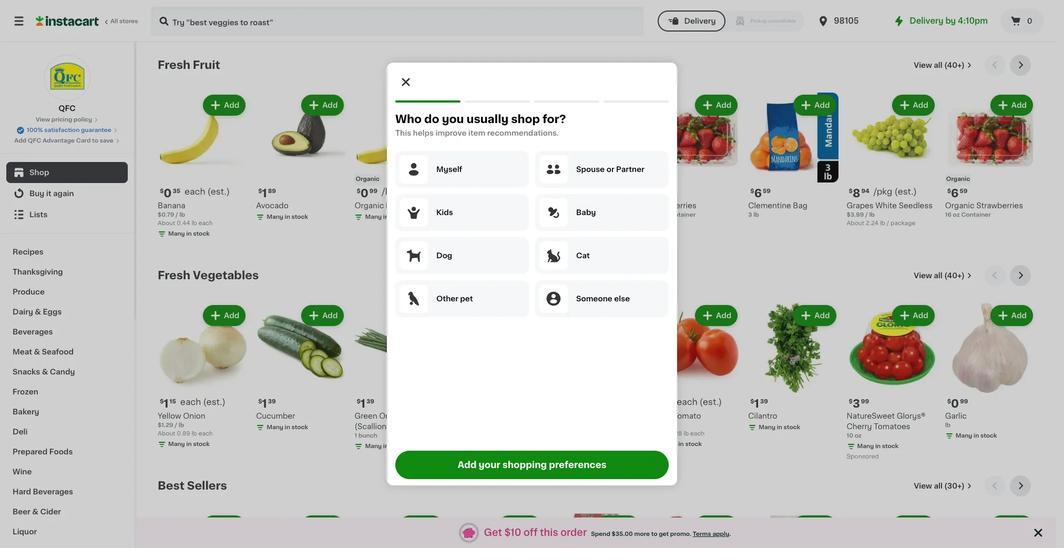 Task type: describe. For each thing, give the bounding box(es) containing it.
many in stock down 0.44
[[168, 231, 210, 237]]

many down garlic lb
[[956, 433, 973, 439]]

pet
[[461, 295, 473, 303]]

onion
[[183, 413, 206, 420]]

else
[[615, 295, 630, 303]]

(30+)
[[945, 483, 966, 490]]

add your shopping preferences element
[[387, 63, 678, 486]]

many in stock down 0.89 at the bottom of the page
[[168, 442, 210, 447]]

many in stock down avocado
[[267, 214, 308, 220]]

oz inside organic strawberries 16 oz container
[[954, 212, 961, 218]]

product group containing 4
[[650, 93, 741, 220]]

get
[[484, 528, 503, 537]]

pricing
[[51, 117, 72, 123]]

1 vertical spatial beverages
[[33, 488, 73, 496]]

each right the 35
[[185, 187, 206, 196]]

$ 1 39 for green onions (scallions)
[[357, 398, 375, 409]]

0 horizontal spatial to
[[92, 138, 98, 144]]

many in stock down organic banana
[[365, 214, 407, 220]]

1 inside $1.15 each (estimated) element
[[164, 398, 169, 409]]

all stores
[[110, 18, 138, 24]]

(est.) for banana
[[208, 187, 230, 196]]

view pricing policy
[[36, 117, 92, 123]]

produce link
[[6, 282, 128, 302]]

$ 3 99
[[850, 398, 870, 409]]

thanksgiving link
[[6, 262, 128, 282]]

$ 1 75
[[554, 188, 571, 199]]

prepared foods
[[13, 448, 73, 456]]

2.24
[[867, 221, 879, 226]]

& for meat
[[34, 348, 40, 356]]

do
[[425, 114, 440, 125]]

35
[[173, 188, 181, 194]]

by
[[946, 17, 957, 25]]

dairy & eggs link
[[6, 302, 128, 322]]

10
[[847, 433, 854, 439]]

$ inside the $ 3 99
[[850, 399, 853, 405]]

cider
[[40, 508, 61, 516]]

fruit
[[193, 59, 220, 71]]

1 up green
[[361, 398, 366, 409]]

100%
[[27, 127, 43, 133]]

100% satisfaction guarantee button
[[16, 124, 118, 135]]

shop link
[[6, 162, 128, 183]]

cucumber
[[256, 413, 295, 420]]

satisfaction
[[44, 127, 80, 133]]

$0.99 per pound element
[[355, 187, 445, 201]]

other pet
[[437, 295, 473, 303]]

0.44
[[177, 221, 190, 226]]

instacart logo image
[[36, 15, 99, 27]]

89
[[268, 188, 276, 194]]

view all (40+) button for 0
[[910, 265, 977, 286]]

1 horizontal spatial qfc
[[59, 105, 76, 112]]

naturesweet
[[847, 413, 896, 420]]

$ 8 94
[[850, 188, 870, 199]]

lb right 0.59
[[586, 221, 591, 226]]

qfc link
[[44, 55, 90, 114]]

fresh vegetables
[[158, 270, 259, 281]]

snacks
[[13, 368, 40, 376]]

order
[[561, 528, 587, 537]]

16 inside organic strawberries 16 oz container
[[946, 212, 952, 218]]

terms
[[693, 531, 712, 537]]

to inside get $10 off this order spend $35.00 more to get promo. terms apply .
[[652, 531, 658, 537]]

1 left the 89
[[262, 188, 267, 199]]

$3.99
[[847, 212, 865, 218]]

save
[[100, 138, 114, 144]]

honeycrisp apple $2.99 / lb about 0.59 lb each
[[552, 202, 618, 226]]

$1.75 each (estimated) element
[[552, 187, 642, 201]]

2 banana from the left
[[386, 202, 414, 210]]

view all (30+) button
[[911, 476, 977, 497]]

apple
[[597, 202, 618, 210]]

$ inside $ 0 35
[[160, 188, 164, 194]]

lb up 2.24
[[870, 212, 876, 218]]

spouse
[[577, 166, 605, 173]]

banana $0.79 / lb about 0.44 lb each
[[158, 202, 213, 226]]

grapes   white seedless $3.99 / lb about 2.24 lb / package
[[847, 202, 934, 226]]

for?
[[543, 114, 567, 125]]

strawberries 16 oz container
[[650, 202, 697, 218]]

(40+) for 0
[[945, 272, 966, 279]]

16 inside strawberries 16 oz container
[[650, 212, 657, 218]]

& for beer
[[32, 508, 38, 516]]

you
[[442, 114, 464, 125]]

100% satisfaction guarantee
[[27, 127, 111, 133]]

lb right 0.89 at the bottom of the page
[[192, 431, 197, 437]]

green
[[355, 413, 378, 420]]

each (est.) inside product group
[[677, 398, 723, 406]]

1 up cucumber
[[262, 398, 267, 409]]

seedless
[[900, 202, 934, 210]]

shop
[[512, 114, 540, 125]]

many in stock down garlic lb
[[956, 433, 998, 439]]

fresh for fresh vegetables
[[158, 270, 190, 281]]

stores
[[119, 18, 138, 24]]

clementine
[[749, 202, 792, 210]]

each inside honeycrisp apple $2.99 / lb about 0.59 lb each
[[593, 221, 607, 226]]

0 inside button
[[1028, 17, 1033, 25]]

clementine bag 3 lb
[[749, 202, 808, 218]]

lb up 0.59
[[574, 212, 580, 218]]

each inside yellow onion $1.29 / lb about 0.89 lb each
[[199, 431, 213, 437]]

59 for organic
[[961, 188, 968, 194]]

& for dairy
[[35, 308, 41, 316]]

99 left /lb
[[370, 188, 378, 194]]

many down 0.59
[[562, 231, 579, 237]]

oz inside strawberries 16 oz container
[[658, 212, 665, 218]]

stock inside 'roma tomato $1.99 / lb about 0.28 lb each many in stock'
[[686, 442, 702, 447]]

partner
[[617, 166, 645, 173]]

improve
[[436, 129, 467, 137]]

product group containing 8
[[847, 93, 938, 228]]

qfc logo image
[[44, 55, 90, 101]]

sellers
[[187, 480, 227, 491]]

tomato
[[674, 413, 702, 420]]

8
[[853, 188, 861, 199]]

container inside strawberries 16 oz container
[[667, 212, 696, 218]]

seafood
[[42, 348, 74, 356]]

meat & seafood link
[[6, 342, 128, 362]]

15
[[170, 399, 176, 405]]

white
[[876, 202, 898, 210]]

$8.94 per package (estimated) element
[[847, 187, 938, 201]]

$ 4 99
[[653, 188, 673, 199]]

organic up organic banana
[[356, 176, 380, 182]]

product group containing each (est.)
[[650, 303, 741, 451]]

kids
[[437, 209, 453, 216]]

many down cucumber
[[267, 425, 284, 431]]

$10
[[505, 528, 522, 537]]

beer & cider link
[[6, 502, 128, 522]]

beer & cider
[[13, 508, 61, 516]]

service type group
[[658, 11, 805, 32]]

item carousel region containing fresh fruit
[[158, 55, 1036, 257]]

many down organic banana
[[365, 214, 382, 220]]

each (est.) for yellow onion
[[180, 398, 226, 406]]

$ 1 89
[[258, 188, 276, 199]]

many down avocado
[[267, 214, 284, 220]]

$ up cilantro
[[751, 399, 755, 405]]

$ up garlic
[[948, 399, 952, 405]]

0 vertical spatial beverages
[[13, 328, 53, 336]]

1 inside $1.75 each (estimated) element
[[558, 188, 563, 199]]

0.28
[[670, 431, 683, 437]]

organic down /lb
[[355, 202, 384, 210]]

container inside organic strawberries 16 oz container
[[962, 212, 992, 218]]

many down 0.89 at the bottom of the page
[[168, 442, 185, 447]]

(est.) for honeycrisp apple
[[598, 187, 621, 196]]

about inside grapes   white seedless $3.99 / lb about 2.24 lb / package
[[847, 221, 865, 226]]

many down cherry
[[858, 444, 875, 449]]

1 inside green onions (scallions) 1 bunch
[[355, 433, 357, 439]]

meat & seafood
[[13, 348, 74, 356]]

1 up cilantro
[[755, 398, 760, 409]]

item carousel region containing fresh vegetables
[[158, 265, 1036, 467]]

lb up 0.28
[[672, 423, 677, 428]]

0 button
[[1001, 8, 1044, 34]]

39 for cilantro
[[761, 399, 769, 405]]

each (est.) for banana
[[185, 187, 230, 196]]

lists link
[[6, 204, 128, 225]]

each up onion
[[180, 398, 201, 406]]

view all (40+) for 0
[[915, 272, 966, 279]]

candy
[[50, 368, 75, 376]]

this
[[396, 129, 412, 137]]

liquor link
[[6, 522, 128, 542]]



Task type: vqa. For each thing, say whether or not it's contained in the screenshot.
all stores link on the left of page
yes



Task type: locate. For each thing, give the bounding box(es) containing it.
baby
[[577, 209, 596, 216]]

add qfc advantage card to save
[[14, 138, 114, 144]]

1 sponsored badge image from the left
[[453, 454, 485, 460]]

2 horizontal spatial oz
[[954, 212, 961, 218]]

1 strawberries from the left
[[650, 202, 697, 210]]

6 for organic strawberries
[[952, 188, 960, 199]]

(est.) inside $1.75 each (estimated) element
[[598, 187, 621, 196]]

& right 'meat'
[[34, 348, 40, 356]]

39 up cilantro
[[761, 399, 769, 405]]

4:10pm
[[959, 17, 989, 25]]

2 container from the left
[[962, 212, 992, 218]]

99 up garlic
[[961, 399, 969, 405]]

each down baby
[[593, 221, 607, 226]]

card
[[76, 138, 91, 144]]

main content containing fresh fruit
[[137, 42, 1057, 548]]

2 39 from the left
[[367, 399, 375, 405]]

about down "$3.99"
[[847, 221, 865, 226]]

1 $ 6 59 from the left
[[751, 188, 771, 199]]

1 horizontal spatial $ 0 99
[[948, 398, 969, 409]]

each (est.) inside $1.15 each (estimated) element
[[180, 398, 226, 406]]

0 vertical spatial view all (40+)
[[915, 62, 966, 69]]

each down tomato on the bottom right of the page
[[691, 431, 705, 437]]

lb inside clementine bag 3 lb
[[754, 212, 760, 218]]

$ up strawberries 16 oz container
[[653, 188, 656, 194]]

$ 0 99 up garlic
[[948, 398, 969, 409]]

$ up green
[[357, 399, 361, 405]]

many down 0.44
[[168, 231, 185, 237]]

qfc up view pricing policy link
[[59, 105, 76, 112]]

0 vertical spatial fresh
[[158, 59, 190, 71]]

/ right $1.99
[[668, 423, 670, 428]]

1 horizontal spatial delivery
[[910, 17, 944, 25]]

beer
[[13, 508, 30, 516]]

all inside "popup button"
[[935, 483, 943, 490]]

39 for cucumber
[[268, 399, 276, 405]]

each up tomato on the bottom right of the page
[[677, 398, 698, 406]]

many in stock down cucumber
[[267, 425, 308, 431]]

$ up organic strawberries 16 oz container
[[948, 188, 952, 194]]

0 horizontal spatial 39
[[268, 399, 276, 405]]

$ 1 39 for cucumber
[[258, 398, 276, 409]]

1 vertical spatial item carousel region
[[158, 265, 1036, 467]]

99 inside the $ 3 99
[[862, 399, 870, 405]]

lb right 0.28
[[684, 431, 689, 437]]

each (est.) inside $0.35 each (estimated) element
[[185, 187, 230, 196]]

$ up clementine
[[751, 188, 755, 194]]

$ inside '$ 1 89'
[[258, 188, 262, 194]]

this
[[540, 528, 559, 537]]

/ inside honeycrisp apple $2.99 / lb about 0.59 lb each
[[570, 212, 573, 218]]

$ inside the $ 1 15
[[160, 399, 164, 405]]

1 horizontal spatial $ 1 39
[[357, 398, 375, 409]]

each (est.) inside $1.75 each (estimated) element
[[575, 187, 621, 196]]

sponsored badge image down 10
[[847, 454, 879, 460]]

(est.) inside $1.15 each (estimated) element
[[203, 398, 226, 406]]

qfc down 100%
[[28, 138, 41, 144]]

all
[[110, 18, 118, 24]]

(est.) for grapes   white seedless
[[895, 187, 918, 196]]

0 horizontal spatial 59
[[764, 188, 771, 194]]

grapes
[[847, 202, 874, 210]]

& left candy
[[42, 368, 48, 376]]

$ inside the $ 1 75
[[554, 188, 558, 194]]

6 for clementine bag
[[755, 188, 762, 199]]

0 horizontal spatial banana
[[158, 202, 185, 210]]

all for 0
[[935, 272, 943, 279]]

shopping
[[503, 461, 547, 469]]

organic up organic strawberries 16 oz container
[[947, 176, 971, 182]]

lb right 0.44
[[192, 221, 197, 226]]

strawberries inside organic strawberries 16 oz container
[[977, 202, 1024, 210]]

many in stock down cilantro
[[759, 425, 801, 431]]

lb
[[180, 212, 185, 218], [754, 212, 760, 218], [870, 212, 876, 218], [574, 212, 580, 218], [192, 221, 197, 226], [881, 221, 886, 226], [586, 221, 591, 226], [179, 423, 184, 428], [672, 423, 677, 428], [946, 423, 952, 428], [192, 431, 197, 437], [684, 431, 689, 437]]

0 horizontal spatial container
[[667, 212, 696, 218]]

prepared
[[13, 448, 48, 456]]

$ 0 79
[[455, 188, 476, 199]]

each right 75 on the right of page
[[575, 187, 596, 196]]

2 horizontal spatial 39
[[761, 399, 769, 405]]

2 view all (40+) button from the top
[[910, 265, 977, 286]]

1 horizontal spatial 3
[[853, 398, 861, 409]]

0 horizontal spatial qfc
[[28, 138, 41, 144]]

organic right seedless
[[946, 202, 975, 210]]

get $10 off this order spend $35.00 more to get promo. terms apply .
[[484, 528, 732, 537]]

$ 6 59 up clementine
[[751, 188, 771, 199]]

1 6 from the left
[[755, 188, 762, 199]]

0 horizontal spatial oz
[[658, 212, 665, 218]]

each (est.)
[[185, 187, 230, 196], [575, 187, 621, 196], [180, 398, 226, 406], [677, 398, 723, 406]]

yellow onion $1.29 / lb about 0.89 lb each
[[158, 413, 213, 437]]

about
[[158, 221, 175, 226], [847, 221, 865, 226], [552, 221, 570, 226], [158, 431, 175, 437], [650, 431, 668, 437]]

/
[[176, 212, 178, 218], [866, 212, 869, 218], [570, 212, 573, 218], [888, 221, 890, 226], [175, 423, 177, 428], [668, 423, 670, 428]]

advantage
[[43, 138, 75, 144]]

many inside 'roma tomato $1.99 / lb about 0.28 lb each many in stock'
[[661, 442, 678, 447]]

/ inside yellow onion $1.29 / lb about 0.89 lb each
[[175, 423, 177, 428]]

2 all from the top
[[935, 272, 943, 279]]

prepared foods link
[[6, 442, 128, 462]]

$ 6 59
[[751, 188, 771, 199], [948, 188, 968, 199]]

bag
[[794, 202, 808, 210]]

about inside 'roma tomato $1.99 / lb about 0.28 lb each many in stock'
[[650, 431, 668, 437]]

lb down garlic
[[946, 423, 952, 428]]

$ left 15
[[160, 399, 164, 405]]

$ 0 35
[[160, 188, 181, 199]]

1 fresh from the top
[[158, 59, 190, 71]]

& inside dairy & eggs link
[[35, 308, 41, 316]]

3 down clementine
[[749, 212, 753, 218]]

delivery for delivery by 4:10pm
[[910, 17, 944, 25]]

vegetables
[[193, 270, 259, 281]]

someone else
[[577, 295, 630, 303]]

promo.
[[671, 531, 692, 537]]

about down $1.29
[[158, 431, 175, 437]]

$ left the 35
[[160, 188, 164, 194]]

recommendations.
[[488, 129, 559, 137]]

many in stock down 0.59
[[562, 231, 604, 237]]

sponsored badge image up the your
[[453, 454, 485, 460]]

avocado
[[256, 202, 289, 210]]

& inside beer & cider link
[[32, 508, 38, 516]]

$ 6 59 for clementine bag
[[751, 188, 771, 199]]

/ inside banana $0.79 / lb about 0.44 lb each
[[176, 212, 178, 218]]

myself
[[437, 166, 463, 173]]

fresh fruit
[[158, 59, 220, 71]]

view for fresh vegetables
[[915, 272, 933, 279]]

39 up green
[[367, 399, 375, 405]]

2 horizontal spatial $ 1 39
[[751, 398, 769, 409]]

1 banana from the left
[[158, 202, 185, 210]]

view for fresh fruit
[[915, 62, 933, 69]]

1 horizontal spatial sponsored badge image
[[847, 454, 879, 460]]

main content
[[137, 42, 1057, 548]]

view all (40+) button for 6
[[910, 55, 977, 76]]

many down cilantro
[[759, 425, 776, 431]]

sponsored badge image
[[453, 454, 485, 460], [847, 454, 879, 460]]

2 $ 6 59 from the left
[[948, 188, 968, 199]]

view pricing policy link
[[36, 116, 98, 124]]

$ 1 15
[[160, 398, 176, 409]]

39 for green onions (scallions)
[[367, 399, 375, 405]]

3 $ 1 39 from the left
[[751, 398, 769, 409]]

2 $ 1 39 from the left
[[357, 398, 375, 409]]

1 vertical spatial fresh
[[158, 270, 190, 281]]

2 vertical spatial item carousel region
[[158, 476, 1036, 548]]

add button
[[204, 96, 245, 115], [303, 96, 343, 115], [401, 96, 442, 115], [500, 96, 540, 115], [598, 96, 639, 115], [697, 96, 737, 115], [795, 96, 836, 115], [894, 96, 934, 115], [992, 96, 1033, 115], [204, 306, 245, 325], [303, 306, 343, 325], [401, 306, 442, 325], [500, 306, 540, 325], [598, 306, 639, 325], [697, 306, 737, 325], [795, 306, 836, 325], [894, 306, 934, 325], [992, 306, 1033, 325], [303, 517, 343, 536], [401, 517, 442, 536], [500, 517, 540, 536], [598, 517, 639, 536], [697, 517, 737, 536], [992, 517, 1033, 536]]

about inside banana $0.79 / lb about 0.44 lb each
[[158, 221, 175, 226]]

1 vertical spatial $ 0 99
[[948, 398, 969, 409]]

98105 button
[[818, 6, 881, 36]]

1 vertical spatial view all (40+) button
[[910, 265, 977, 286]]

1 horizontal spatial 16
[[946, 212, 952, 218]]

shop
[[29, 169, 49, 176]]

many down bunch
[[365, 444, 382, 449]]

view inside "popup button"
[[915, 483, 933, 490]]

each (est.) for honeycrisp apple
[[575, 187, 621, 196]]

0.89
[[177, 431, 190, 437]]

1 horizontal spatial to
[[652, 531, 658, 537]]

2 (40+) from the top
[[945, 272, 966, 279]]

1 16 from the left
[[650, 212, 657, 218]]

1 horizontal spatial 59
[[961, 188, 968, 194]]

$ left the 89
[[258, 188, 262, 194]]

product group
[[158, 93, 248, 241], [256, 93, 346, 224], [355, 93, 445, 224], [453, 93, 543, 224], [552, 93, 642, 241], [650, 93, 741, 220], [749, 93, 839, 220], [847, 93, 938, 228], [946, 93, 1036, 220], [158, 303, 248, 451], [256, 303, 346, 434], [355, 303, 445, 453], [453, 303, 543, 463], [552, 303, 642, 451], [650, 303, 741, 451], [749, 303, 839, 434], [847, 303, 938, 463], [946, 303, 1036, 443], [158, 514, 248, 548], [256, 514, 346, 548], [355, 514, 445, 548], [453, 514, 543, 548], [552, 514, 642, 548], [650, 514, 741, 548], [749, 514, 839, 548], [847, 514, 938, 548], [946, 514, 1036, 548]]

in inside 'roma tomato $1.99 / lb about 0.28 lb each many in stock'
[[679, 442, 684, 447]]

$ inside $ 0 79
[[455, 188, 459, 194]]

organic banana
[[355, 202, 414, 210]]

2 vertical spatial all
[[935, 483, 943, 490]]

each (est.) up apple
[[575, 187, 621, 196]]

item carousel region
[[158, 55, 1036, 257], [158, 265, 1036, 467], [158, 476, 1036, 548]]

(est.) inside the $8.94 per package (estimated) element
[[895, 187, 918, 196]]

product group containing 3
[[847, 303, 938, 463]]

wine link
[[6, 462, 128, 482]]

3 39 from the left
[[761, 399, 769, 405]]

delivery inside button
[[685, 17, 716, 25]]

& right beer
[[32, 508, 38, 516]]

(est.) inside $0.35 each (estimated) element
[[208, 187, 230, 196]]

1 item carousel region from the top
[[158, 55, 1036, 257]]

apply
[[713, 531, 730, 537]]

cilantro
[[749, 413, 778, 420]]

1 all from the top
[[935, 62, 943, 69]]

59 for clementine
[[764, 188, 771, 194]]

naturesweet glorys® cherry tomatoes 10 oz
[[847, 413, 926, 439]]

59 up organic strawberries 16 oz container
[[961, 188, 968, 194]]

3 inside clementine bag 3 lb
[[749, 212, 753, 218]]

1 39 from the left
[[268, 399, 276, 405]]

99 for strawberries
[[665, 188, 673, 194]]

hard beverages
[[13, 488, 73, 496]]

$ 0 99 left /lb
[[357, 188, 378, 199]]

about down $1.99
[[650, 431, 668, 437]]

add
[[224, 102, 240, 109], [323, 102, 338, 109], [421, 102, 437, 109], [520, 102, 535, 109], [618, 102, 634, 109], [717, 102, 732, 109], [815, 102, 831, 109], [914, 102, 929, 109], [1012, 102, 1028, 109], [14, 138, 26, 144], [224, 312, 240, 319], [323, 312, 338, 319], [421, 312, 437, 319], [520, 312, 535, 319], [618, 312, 634, 319], [717, 312, 732, 319], [815, 312, 831, 319], [914, 312, 929, 319], [1012, 312, 1028, 319], [458, 461, 477, 469], [323, 523, 338, 530], [421, 523, 437, 530], [520, 523, 535, 530], [618, 523, 634, 530], [717, 523, 732, 530], [1012, 523, 1028, 530]]

1 vertical spatial all
[[935, 272, 943, 279]]

0 vertical spatial qfc
[[59, 105, 76, 112]]

fresh left vegetables
[[158, 270, 190, 281]]

$ inside "$0.99 per pound" element
[[357, 188, 361, 194]]

in
[[285, 214, 290, 220], [383, 214, 389, 220], [186, 231, 192, 237], [580, 231, 586, 237], [285, 425, 290, 431], [778, 425, 783, 431], [975, 433, 980, 439], [186, 442, 192, 447], [679, 442, 684, 447], [383, 444, 389, 449], [876, 444, 881, 449]]

dairy
[[13, 308, 33, 316]]

0 vertical spatial all
[[935, 62, 943, 69]]

lb up 0.89 at the bottom of the page
[[179, 423, 184, 428]]

2 16 from the left
[[946, 212, 952, 218]]

to down 'guarantee'
[[92, 138, 98, 144]]

$ up cucumber
[[258, 399, 262, 405]]

39 up cucumber
[[268, 399, 276, 405]]

2 item carousel region from the top
[[158, 265, 1036, 467]]

1 vertical spatial qfc
[[28, 138, 41, 144]]

3 all from the top
[[935, 483, 943, 490]]

99 right 4
[[665, 188, 673, 194]]

banana down "$0.99 per pound" element
[[386, 202, 414, 210]]

1 (40+) from the top
[[945, 62, 966, 69]]

1 horizontal spatial 39
[[367, 399, 375, 405]]

3 up naturesweet
[[853, 398, 861, 409]]

each (est.) up onion
[[180, 398, 226, 406]]

3
[[749, 212, 753, 218], [853, 398, 861, 409]]

2 strawberries from the left
[[977, 202, 1024, 210]]

1 horizontal spatial oz
[[855, 433, 862, 439]]

spouse or partner
[[577, 166, 645, 173]]

banana inside banana $0.79 / lb about 0.44 lb each
[[158, 202, 185, 210]]

1 vertical spatial 3
[[853, 398, 861, 409]]

1 59 from the left
[[764, 188, 771, 194]]

$ 1 39 for cilantro
[[751, 398, 769, 409]]

liquor
[[13, 528, 37, 536]]

1 left 75 on the right of page
[[558, 188, 563, 199]]

0 vertical spatial item carousel region
[[158, 55, 1036, 257]]

None search field
[[150, 6, 645, 36]]

terms apply button
[[693, 530, 730, 539]]

about for yellow onion
[[158, 431, 175, 437]]

organic inside organic strawberries 16 oz container
[[946, 202, 975, 210]]

about for roma tomato
[[650, 431, 668, 437]]

$
[[160, 188, 164, 194], [258, 188, 262, 194], [357, 188, 361, 194], [455, 188, 459, 194], [653, 188, 656, 194], [751, 188, 755, 194], [850, 188, 853, 194], [554, 188, 558, 194], [948, 188, 952, 194], [160, 399, 164, 405], [258, 399, 262, 405], [357, 399, 361, 405], [751, 399, 755, 405], [850, 399, 853, 405], [948, 399, 952, 405]]

1 vertical spatial view all (40+)
[[915, 272, 966, 279]]

all for 6
[[935, 62, 943, 69]]

deli link
[[6, 422, 128, 442]]

$2.99
[[552, 212, 569, 218]]

(est.) up onion
[[203, 398, 226, 406]]

beverages link
[[6, 322, 128, 342]]

lb right 2.24
[[881, 221, 886, 226]]

0 horizontal spatial delivery
[[685, 17, 716, 25]]

0 horizontal spatial 6
[[755, 188, 762, 199]]

many down 0.28
[[661, 442, 678, 447]]

& for snacks
[[42, 368, 48, 376]]

each inside banana $0.79 / lb about 0.44 lb each
[[199, 221, 213, 226]]

fresh for fresh fruit
[[158, 59, 190, 71]]

1 view all (40+) from the top
[[915, 62, 966, 69]]

99 inside $ 4 99
[[665, 188, 673, 194]]

organic strawberries 16 oz container
[[946, 202, 1024, 218]]

cherry
[[847, 423, 873, 431]]

0 horizontal spatial 3
[[749, 212, 753, 218]]

close image
[[1033, 527, 1046, 539]]

0 horizontal spatial $ 6 59
[[751, 188, 771, 199]]

many in stock down naturesweet glorys® cherry tomatoes 10 oz at the bottom of page
[[858, 444, 899, 449]]

preferences
[[549, 461, 607, 469]]

off
[[524, 528, 538, 537]]

best
[[158, 480, 185, 491]]

oz inside naturesweet glorys® cherry tomatoes 10 oz
[[855, 433, 862, 439]]

(est.) up apple
[[598, 187, 621, 196]]

1 left 15
[[164, 398, 169, 409]]

(est.) for yellow onion
[[203, 398, 226, 406]]

0 vertical spatial 3
[[749, 212, 753, 218]]

99
[[370, 188, 378, 194], [665, 188, 673, 194], [862, 399, 870, 405], [961, 399, 969, 405]]

lb down clementine
[[754, 212, 760, 218]]

/ inside 'roma tomato $1.99 / lb about 0.28 lb each many in stock'
[[668, 423, 670, 428]]

about down $2.99
[[552, 221, 570, 226]]

1 horizontal spatial 6
[[952, 188, 960, 199]]

0 vertical spatial $ 0 99
[[357, 188, 378, 199]]

item carousel region containing best sellers
[[158, 476, 1036, 548]]

about for honeycrisp apple
[[552, 221, 570, 226]]

who
[[396, 114, 422, 125]]

/ down the honeycrisp
[[570, 212, 573, 218]]

add your shopping preferences button
[[396, 451, 669, 479]]

/ up 0.44
[[176, 212, 178, 218]]

/ up 2.24
[[866, 212, 869, 218]]

eggs
[[43, 308, 62, 316]]

view all (40+)
[[915, 62, 966, 69], [915, 272, 966, 279]]

1 $ 1 39 from the left
[[258, 398, 276, 409]]

more
[[635, 531, 650, 537]]

about inside yellow onion $1.29 / lb about 0.89 lb each
[[158, 431, 175, 437]]

snacks & candy link
[[6, 362, 128, 382]]

$ 6 59 up organic strawberries 16 oz container
[[948, 188, 968, 199]]

$0.35 each (estimated) element
[[158, 187, 248, 201]]

1 horizontal spatial strawberries
[[977, 202, 1024, 210]]

1 vertical spatial (40+)
[[945, 272, 966, 279]]

$1.15 each (estimated) element
[[158, 397, 248, 411]]

2 view all (40+) from the top
[[915, 272, 966, 279]]

6 up organic strawberries 16 oz container
[[952, 188, 960, 199]]

1 container from the left
[[667, 212, 696, 218]]

& inside meat & seafood link
[[34, 348, 40, 356]]

delivery for delivery
[[685, 17, 716, 25]]

1 horizontal spatial banana
[[386, 202, 414, 210]]

$0.79
[[158, 212, 174, 218]]

or
[[607, 166, 615, 173]]

other
[[437, 295, 459, 303]]

0 horizontal spatial $ 0 99
[[357, 188, 378, 199]]

each down onion
[[199, 431, 213, 437]]

& inside snacks & candy link
[[42, 368, 48, 376]]

thanksgiving
[[13, 268, 63, 276]]

0.59
[[571, 221, 584, 226]]

deli
[[13, 428, 28, 436]]

lb up 0.44
[[180, 212, 185, 218]]

1 horizontal spatial $ 6 59
[[948, 188, 968, 199]]

$ inside $ 4 99
[[653, 188, 656, 194]]

& left eggs
[[35, 308, 41, 316]]

3 item carousel region from the top
[[158, 476, 1036, 548]]

snacks & candy
[[13, 368, 75, 376]]

0 vertical spatial view all (40+) button
[[910, 55, 977, 76]]

bunch
[[359, 433, 378, 439]]

$ left 79
[[455, 188, 459, 194]]

$ inside $ 8 94
[[850, 188, 853, 194]]

2 fresh from the top
[[158, 270, 190, 281]]

stock
[[292, 214, 308, 220], [390, 214, 407, 220], [193, 231, 210, 237], [587, 231, 604, 237], [292, 425, 308, 431], [784, 425, 801, 431], [981, 433, 998, 439], [193, 442, 210, 447], [686, 442, 702, 447], [390, 444, 407, 449], [883, 444, 899, 449]]

each inside 'roma tomato $1.99 / lb about 0.28 lb each many in stock'
[[691, 431, 705, 437]]

99 for garlic
[[961, 399, 969, 405]]

2 sponsored badge image from the left
[[847, 454, 879, 460]]

0 horizontal spatial $ 1 39
[[258, 398, 276, 409]]

99 for naturesweet glorys® cherry tomatoes
[[862, 399, 870, 405]]

many in stock down bunch
[[365, 444, 407, 449]]

lb inside garlic lb
[[946, 423, 952, 428]]

frozen link
[[6, 382, 128, 402]]

0 horizontal spatial strawberries
[[650, 202, 697, 210]]

(est.) up banana $0.79 / lb about 0.44 lb each
[[208, 187, 230, 196]]

/pkg (est.)
[[874, 187, 918, 196]]

0 horizontal spatial 16
[[650, 212, 657, 218]]

who do you usually shop for? this helps improve item recommendations.
[[396, 114, 567, 137]]

view for best sellers
[[915, 483, 933, 490]]

$ 1 39 up cucumber
[[258, 398, 276, 409]]

99 up naturesweet
[[862, 399, 870, 405]]

2 59 from the left
[[961, 188, 968, 194]]

helps
[[413, 129, 434, 137]]

view all (40+) for 6
[[915, 62, 966, 69]]

lists
[[29, 211, 48, 218]]

delivery by 4:10pm link
[[894, 15, 989, 27]]

2 6 from the left
[[952, 188, 960, 199]]

$ 1 39 up green
[[357, 398, 375, 409]]

(est.) up tomato on the bottom right of the page
[[700, 398, 723, 406]]

about inside honeycrisp apple $2.99 / lb about 0.59 lb each
[[552, 221, 570, 226]]

0 horizontal spatial sponsored badge image
[[453, 454, 485, 460]]

1 view all (40+) button from the top
[[910, 55, 977, 76]]

add inside button
[[458, 461, 477, 469]]

get $10 off this order status
[[480, 527, 736, 539]]

0 vertical spatial (40+)
[[945, 62, 966, 69]]

0 vertical spatial to
[[92, 138, 98, 144]]

each (est.) up tomato on the bottom right of the page
[[677, 398, 723, 406]]

/ left package
[[888, 221, 890, 226]]

1 horizontal spatial container
[[962, 212, 992, 218]]

$ 0 99 inside "$0.99 per pound" element
[[357, 188, 378, 199]]

$ 6 59 for organic strawberries
[[948, 188, 968, 199]]

/pkg
[[874, 187, 893, 196]]

beverages up the cider
[[33, 488, 73, 496]]

each right 0.44
[[199, 221, 213, 226]]

your
[[479, 461, 501, 469]]

16
[[650, 212, 657, 218], [946, 212, 952, 218]]

1 vertical spatial to
[[652, 531, 658, 537]]

get
[[659, 531, 669, 537]]

(40+) for 6
[[945, 62, 966, 69]]



